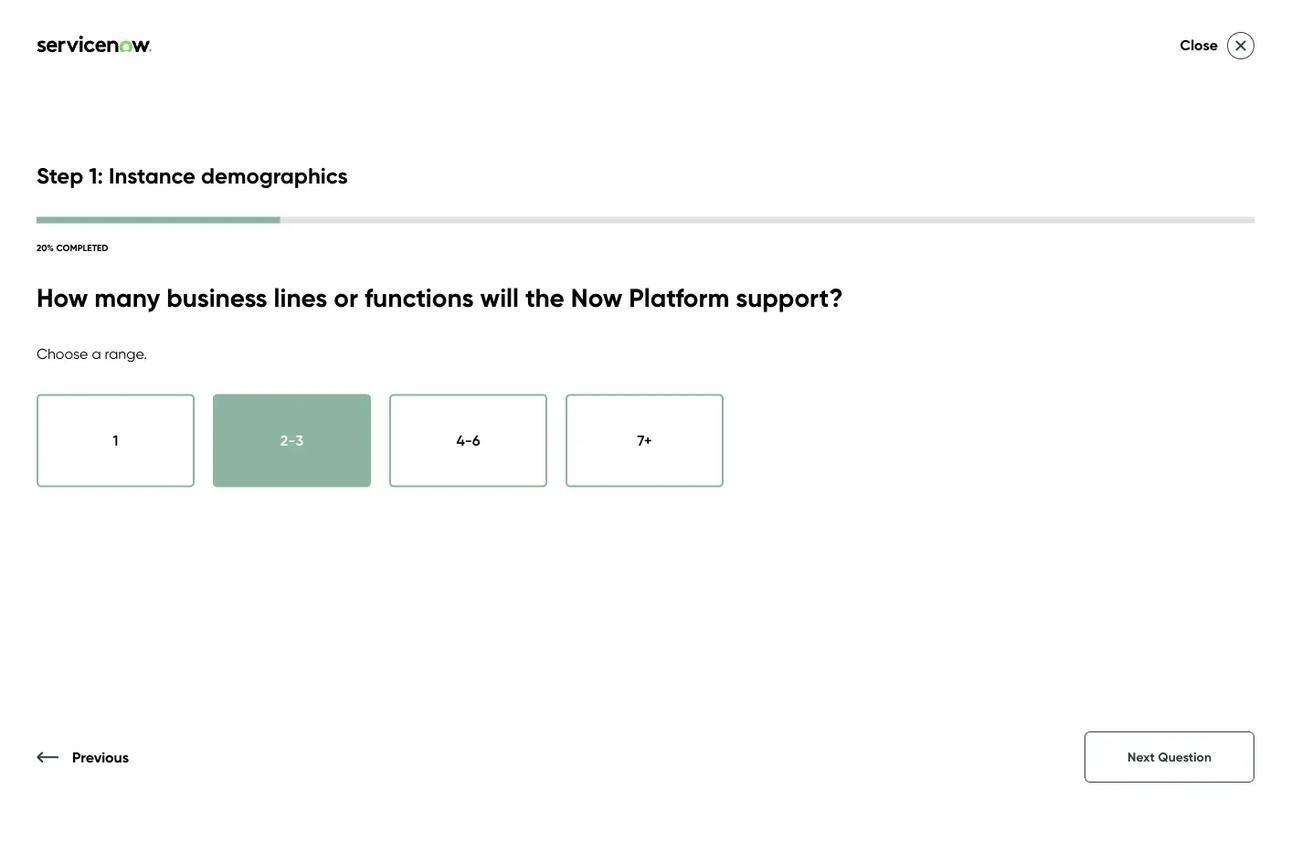 Task type: locate. For each thing, give the bounding box(es) containing it.
1
[[113, 432, 118, 449]]

0 vertical spatial platform
[[1056, 200, 1228, 255]]

1 vertical spatial platform
[[629, 282, 730, 314]]

20% completed
[[37, 242, 108, 253]]

lines
[[274, 282, 327, 314]]

7+
[[637, 432, 652, 449]]

many
[[94, 282, 160, 314]]

platform inside servicenow platform tea
[[1056, 200, 1228, 255]]

servicenow platform tea
[[806, 200, 1291, 312]]

instance
[[109, 162, 196, 189]]

question
[[1158, 750, 1212, 765]]

or
[[334, 282, 358, 314]]

platform
[[1056, 200, 1228, 255], [629, 282, 730, 314]]

1 horizontal spatial platform
[[1056, 200, 1228, 255]]

step 1: instance demographics
[[37, 162, 348, 189]]

4-6
[[456, 432, 480, 449]]

4-
[[456, 432, 472, 449]]

functions
[[365, 282, 474, 314]]

previous
[[72, 748, 129, 766]]

close
[[1180, 36, 1218, 54]]

servicenow
[[806, 200, 1045, 255]]

step
[[37, 162, 83, 189]]

2-3
[[280, 432, 304, 449]]

0 horizontal spatial platform
[[629, 282, 730, 314]]



Task type: vqa. For each thing, say whether or not it's contained in the screenshot.
Platform in 'ServiceNow Platform Tea'
yes



Task type: describe. For each thing, give the bounding box(es) containing it.
choose a range.
[[37, 345, 147, 363]]

tea
[[1239, 200, 1291, 255]]

demographics
[[201, 162, 348, 189]]

support?
[[736, 282, 843, 314]]

how many business lines or functions will the now platform support?
[[37, 282, 843, 314]]

20%
[[37, 242, 54, 253]]

the
[[525, 282, 565, 314]]

business
[[166, 282, 267, 314]]

6
[[472, 432, 480, 449]]

3
[[296, 432, 304, 449]]

a
[[92, 345, 101, 363]]

next
[[1128, 750, 1155, 765]]

range.
[[105, 345, 147, 363]]

now
[[571, 282, 623, 314]]

1:
[[89, 162, 103, 189]]

will
[[480, 282, 519, 314]]

2-
[[280, 432, 296, 449]]

next question link
[[1085, 732, 1255, 783]]

choose
[[37, 345, 88, 363]]

next question
[[1128, 750, 1212, 765]]

how
[[37, 282, 88, 314]]

completed
[[56, 242, 108, 253]]



